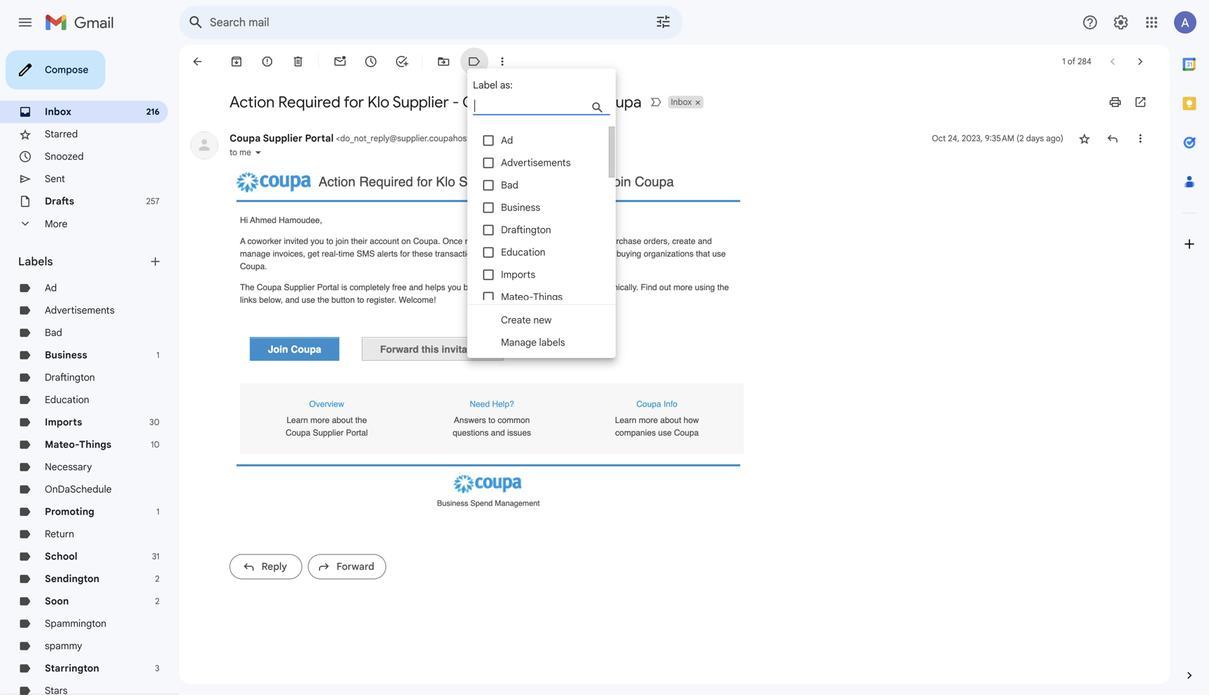 Task type: vqa. For each thing, say whether or not it's contained in the screenshot.
Inbox related to Inbox link in the left top of the page
yes



Task type: locate. For each thing, give the bounding box(es) containing it.
inbox inside button
[[671, 97, 692, 107]]

0 vertical spatial things
[[533, 291, 563, 303]]

1
[[1062, 56, 1066, 67], [156, 350, 160, 361], [156, 507, 160, 518]]

use right that
[[712, 249, 726, 259]]

imports up transact
[[501, 269, 536, 281]]

0 vertical spatial the
[[717, 283, 729, 293]]

transactions,
[[435, 249, 483, 259]]

ad link
[[45, 282, 57, 294]]

advertisements down label-as menu open text field at top
[[501, 157, 571, 169]]

0 horizontal spatial mateo-
[[45, 439, 79, 451]]

compose
[[45, 64, 88, 76]]

forward this invitation
[[380, 344, 485, 355]]

inbox for inbox button
[[671, 97, 692, 107]]

coupa
[[595, 92, 642, 112], [230, 132, 261, 145], [635, 174, 674, 190], [257, 283, 282, 293], [291, 344, 321, 355], [637, 400, 661, 409], [286, 428, 310, 438], [674, 428, 699, 438]]

1 horizontal spatial ad
[[501, 134, 513, 147]]

1 horizontal spatial action
[[319, 174, 356, 190]]

mateo-things inside labels navigation
[[45, 439, 111, 451]]

0 horizontal spatial coupa software image
[[237, 172, 312, 193]]

mateo- up create
[[501, 291, 533, 303]]

and up that
[[698, 237, 712, 246]]

tab list
[[1170, 45, 1209, 645]]

0 horizontal spatial use
[[302, 295, 315, 305]]

when
[[546, 249, 566, 259]]

0 vertical spatial education
[[501, 246, 546, 259]]

about down overview
[[332, 416, 353, 425]]

Not starred checkbox
[[1078, 132, 1092, 146]]

out
[[660, 283, 671, 293]]

as:
[[500, 79, 513, 91]]

to inside a coworker invited you to join their account on coupa. once registered, you can view and manage purchase orders, create and manage invoices, get real-time sms alerts for these transactions, and much more when working with buying organizations that use coupa.
[[326, 237, 333, 246]]

0 vertical spatial klo
[[368, 92, 390, 112]]

draftington up can
[[501, 224, 551, 236]]

Label-as menu open text field
[[473, 98, 637, 115]]

coupa. up the at top
[[240, 262, 267, 272]]

communicate
[[536, 283, 586, 293]]

required
[[278, 92, 341, 112], [359, 174, 413, 190]]

ad down labels
[[45, 282, 57, 294]]

2 for soon
[[155, 597, 160, 607]]

use left button
[[302, 295, 315, 305]]

1 vertical spatial forward
[[337, 561, 374, 573]]

more up companies
[[639, 416, 658, 425]]

how
[[684, 416, 699, 425]]

0 horizontal spatial draftington
[[45, 372, 95, 384]]

advertisements inside labels navigation
[[45, 304, 115, 317]]

1 horizontal spatial join
[[563, 92, 592, 112]]

0 vertical spatial 1
[[1062, 56, 1066, 67]]

snoozed link
[[45, 150, 84, 163]]

return link
[[45, 528, 74, 541]]

things inside labels navigation
[[79, 439, 111, 451]]

1 vertical spatial portal
[[317, 283, 339, 293]]

imports down "education" link
[[45, 416, 82, 429]]

more right out
[[674, 283, 693, 293]]

1 horizontal spatial you
[[448, 283, 461, 293]]

main menu image
[[17, 14, 34, 31]]

bad inside labels navigation
[[45, 327, 62, 339]]

1 horizontal spatial forward
[[380, 344, 419, 355]]

coupa supplier portal < do_not_reply@supplier.coupahost.com >
[[230, 132, 493, 145]]

1 horizontal spatial required
[[359, 174, 413, 190]]

on
[[402, 237, 411, 246]]

coupa.
[[413, 237, 440, 246], [240, 262, 267, 272]]

use
[[712, 249, 726, 259], [302, 295, 315, 305], [658, 428, 672, 438]]

0 vertical spatial action required for klo supplier - click below to join coupa
[[230, 92, 642, 112]]

business up draftington link
[[45, 349, 87, 361]]

0 horizontal spatial about
[[332, 416, 353, 425]]

things
[[533, 291, 563, 303], [79, 439, 111, 451]]

organizations
[[644, 249, 694, 259]]

below down as:
[[500, 92, 542, 112]]

working
[[568, 249, 597, 259]]

1 vertical spatial manage
[[240, 249, 270, 259]]

manage up working
[[574, 237, 605, 246]]

0 vertical spatial action
[[230, 92, 275, 112]]

create
[[501, 314, 531, 326]]

0 vertical spatial required
[[278, 92, 341, 112]]

1 horizontal spatial inbox
[[671, 97, 692, 107]]

0 horizontal spatial join
[[268, 344, 288, 355]]

1 horizontal spatial below
[[552, 174, 588, 190]]

coupa. up "these"
[[413, 237, 440, 246]]

1 horizontal spatial mateo-
[[501, 291, 533, 303]]

to me
[[230, 147, 251, 158]]

archive image
[[230, 55, 244, 69]]

supplier down overview
[[313, 428, 344, 438]]

coupa up overview
[[291, 344, 321, 355]]

education left when
[[501, 246, 546, 259]]

you up get
[[311, 237, 324, 246]]

0 vertical spatial mateo-things
[[501, 291, 563, 303]]

1 vertical spatial mateo-things
[[45, 439, 111, 451]]

forward inside forward link
[[337, 561, 374, 573]]

0 vertical spatial 2
[[155, 574, 160, 585]]

of
[[1068, 56, 1076, 67]]

button
[[332, 295, 355, 305]]

0 horizontal spatial imports
[[45, 416, 82, 429]]

more
[[524, 249, 543, 259], [674, 283, 693, 293], [310, 416, 330, 425], [639, 416, 658, 425]]

business for business spend management
[[437, 499, 468, 508]]

management
[[495, 499, 540, 508]]

required down coupa supplier portal < do_not_reply@supplier.coupahost.com >
[[359, 174, 413, 190]]

more down overview
[[310, 416, 330, 425]]

learn inside overview learn more about the coupa supplier portal
[[287, 416, 308, 425]]

use inside coupa info learn more about how companies use coupa
[[658, 428, 672, 438]]

mateo-things up necessary link
[[45, 439, 111, 451]]

1 vertical spatial things
[[79, 439, 111, 451]]

action down < on the top left of the page
[[319, 174, 356, 190]]

9:35 am
[[985, 133, 1015, 144]]

these
[[412, 249, 433, 259]]

0 horizontal spatial ad
[[45, 282, 57, 294]]

1 horizontal spatial mateo-things
[[501, 291, 563, 303]]

1 horizontal spatial use
[[658, 428, 672, 438]]

sent link
[[45, 173, 65, 185]]

registered,
[[465, 237, 505, 246]]

1 horizontal spatial bad
[[501, 179, 519, 191]]

click up can
[[520, 174, 548, 190]]

click
[[463, 92, 497, 112], [520, 174, 548, 190]]

0 horizontal spatial forward
[[337, 561, 374, 573]]

about inside coupa info learn more about how companies use coupa
[[660, 416, 681, 425]]

add to tasks image
[[395, 55, 409, 69]]

1 vertical spatial required
[[359, 174, 413, 190]]

ad
[[501, 134, 513, 147], [45, 282, 57, 294]]

1 left of
[[1062, 56, 1066, 67]]

coupa software image
[[237, 172, 312, 193], [454, 475, 523, 495]]

business up can
[[501, 202, 540, 214]]

1 2 from the top
[[155, 574, 160, 585]]

2 vertical spatial the
[[355, 416, 367, 425]]

ad right >
[[501, 134, 513, 147]]

much
[[501, 249, 522, 259]]

0 vertical spatial mateo-
[[501, 291, 533, 303]]

learn inside coupa info learn more about how companies use coupa
[[615, 416, 637, 425]]

education link
[[45, 394, 89, 406]]

0 horizontal spatial things
[[79, 439, 111, 451]]

learn
[[287, 416, 308, 425], [615, 416, 637, 425]]

1 about from the left
[[332, 416, 353, 425]]

0 vertical spatial advertisements
[[501, 157, 571, 169]]

1 horizontal spatial for
[[400, 249, 410, 259]]

supplier up do_not_reply@supplier.coupahost.com
[[393, 92, 449, 112]]

view
[[539, 237, 556, 246]]

more inside coupa info learn more about how companies use coupa
[[639, 416, 658, 425]]

starred
[[45, 128, 78, 140]]

imports link
[[45, 416, 82, 429]]

you
[[311, 237, 324, 246], [507, 237, 521, 246], [448, 283, 461, 293]]

helps
[[425, 283, 445, 293]]

portal
[[305, 132, 334, 145], [317, 283, 339, 293], [346, 428, 368, 438]]

1 vertical spatial 1
[[156, 350, 160, 361]]

1 vertical spatial business
[[45, 349, 87, 361]]

0 horizontal spatial advertisements
[[45, 304, 115, 317]]

1 learn from the left
[[287, 416, 308, 425]]

1 up 31
[[156, 507, 160, 518]]

0 vertical spatial bad
[[501, 179, 519, 191]]

education down draftington link
[[45, 394, 89, 406]]

0 horizontal spatial learn
[[287, 416, 308, 425]]

action down report spam image
[[230, 92, 275, 112]]

1 horizontal spatial learn
[[615, 416, 637, 425]]

1 vertical spatial join
[[607, 174, 631, 190]]

gmail image
[[45, 8, 121, 36]]

1 vertical spatial for
[[417, 174, 432, 190]]

klo down do_not_reply@supplier.coupahost.com
[[436, 174, 455, 190]]

mateo-things
[[501, 291, 563, 303], [45, 439, 111, 451]]

257
[[146, 196, 160, 207]]

you up much
[[507, 237, 521, 246]]

coupa software image up the business spend management
[[454, 475, 523, 495]]

below
[[500, 92, 542, 112], [552, 174, 588, 190]]

days
[[1026, 133, 1044, 144]]

1 horizontal spatial advertisements
[[501, 157, 571, 169]]

1 horizontal spatial klo
[[436, 174, 455, 190]]

0 horizontal spatial business
[[45, 349, 87, 361]]

about down info
[[660, 416, 681, 425]]

spammy link
[[45, 640, 82, 653]]

and down common
[[491, 428, 505, 438]]

coupa up orders,
[[635, 174, 674, 190]]

24,
[[948, 133, 960, 144]]

invoices,
[[273, 249, 305, 259]]

bad up business link
[[45, 327, 62, 339]]

forward
[[380, 344, 419, 355], [337, 561, 374, 573]]

business link
[[45, 349, 87, 361]]

0 horizontal spatial mateo-things
[[45, 439, 111, 451]]

coupa up below,
[[257, 283, 282, 293]]

1 vertical spatial action required for klo supplier - click below to join coupa
[[319, 174, 674, 190]]

1 vertical spatial ad
[[45, 282, 57, 294]]

0 vertical spatial below
[[500, 92, 542, 112]]

0 vertical spatial for
[[344, 92, 364, 112]]

2 vertical spatial business
[[437, 499, 468, 508]]

action required for klo supplier - click below to join coupa down move to "image" in the top of the page
[[230, 92, 642, 112]]

2023,
[[962, 133, 983, 144]]

1 vertical spatial below
[[552, 174, 588, 190]]

is
[[341, 283, 347, 293]]

spend
[[470, 499, 493, 508]]

2 horizontal spatial join
[[607, 174, 631, 190]]

things up new
[[533, 291, 563, 303]]

school
[[45, 551, 77, 563]]

0 horizontal spatial education
[[45, 394, 89, 406]]

you right helps
[[448, 283, 461, 293]]

2 vertical spatial portal
[[346, 428, 368, 438]]

0 horizontal spatial coupa.
[[240, 262, 267, 272]]

1 vertical spatial -
[[511, 174, 516, 190]]

ad inside labels navigation
[[45, 282, 57, 294]]

draftington inside labels navigation
[[45, 372, 95, 384]]

things up necessary link
[[79, 439, 111, 451]]

supplier inside overview learn more about the coupa supplier portal
[[313, 428, 344, 438]]

2 horizontal spatial use
[[712, 249, 726, 259]]

reply link
[[230, 555, 302, 580]]

label as:
[[473, 79, 513, 91]]

questions
[[453, 428, 489, 438]]

advertisements up bad "link"
[[45, 304, 115, 317]]

coupa inside the coupa supplier portal is completely free and helps you better transact and communicate electronically. find out more using the links below, and use the button to register. welcome!
[[257, 283, 282, 293]]

spammy
[[45, 640, 82, 653]]

move to image
[[437, 55, 451, 69]]

2 horizontal spatial the
[[717, 283, 729, 293]]

klo up coupa supplier portal cell
[[368, 92, 390, 112]]

more inside the coupa supplier portal is completely free and helps you better transact and communicate electronically. find out more using the links below, and use the button to register. welcome!
[[674, 283, 693, 293]]

click down the label
[[463, 92, 497, 112]]

action
[[230, 92, 275, 112], [319, 174, 356, 190]]

None search field
[[179, 6, 683, 39]]

1 vertical spatial action
[[319, 174, 356, 190]]

required down the delete image in the top of the page
[[278, 92, 341, 112]]

-
[[452, 92, 459, 112], [511, 174, 516, 190]]

2 vertical spatial for
[[400, 249, 410, 259]]

coupa software image down show details icon
[[237, 172, 312, 193]]

manage down 'coworker'
[[240, 249, 270, 259]]

use down info
[[658, 428, 672, 438]]

below up view
[[552, 174, 588, 190]]

for up coupa supplier portal < do_not_reply@supplier.coupahost.com >
[[344, 92, 364, 112]]

action required for klo supplier - click below to join coupa down >
[[319, 174, 674, 190]]

starrington link
[[45, 663, 99, 675]]

draftington up "education" link
[[45, 372, 95, 384]]

account
[[370, 237, 399, 246]]

2 about from the left
[[660, 416, 681, 425]]

bad up 'registered,' on the top left of page
[[501, 179, 519, 191]]

snooze image
[[364, 55, 378, 69]]

1 vertical spatial draftington
[[45, 372, 95, 384]]

create
[[672, 237, 696, 246]]

0 horizontal spatial bad
[[45, 327, 62, 339]]

0 vertical spatial use
[[712, 249, 726, 259]]

promoting
[[45, 506, 94, 518]]

ondaschedule link
[[45, 484, 112, 496]]

necessary
[[45, 461, 92, 473]]

mateo- down imports link
[[45, 439, 79, 451]]

1 vertical spatial mateo-
[[45, 439, 79, 451]]

inbox inside labels navigation
[[45, 106, 71, 118]]

1 horizontal spatial business
[[437, 499, 468, 508]]

reply
[[262, 561, 287, 573]]

0 horizontal spatial action
[[230, 92, 275, 112]]

0 vertical spatial manage
[[574, 237, 605, 246]]

more inside overview learn more about the coupa supplier portal
[[310, 416, 330, 425]]

for down on
[[400, 249, 410, 259]]

1 vertical spatial coupa.
[[240, 262, 267, 272]]

coupa left inbox button
[[595, 92, 642, 112]]

2 learn from the left
[[615, 416, 637, 425]]

advanced search options image
[[649, 8, 677, 36]]

mateo-things up create new
[[501, 291, 563, 303]]

mateo-
[[501, 291, 533, 303], [45, 439, 79, 451]]

search mail image
[[183, 10, 209, 35]]

1 horizontal spatial imports
[[501, 269, 536, 281]]

oct 24, 2023, 9:35 am (2 days ago)
[[932, 133, 1064, 144]]

older image
[[1134, 55, 1148, 69]]

and right below,
[[285, 295, 299, 305]]

0 vertical spatial join
[[563, 92, 592, 112]]

and up welcome!
[[409, 283, 423, 293]]

free
[[392, 283, 407, 293]]

business for business link
[[45, 349, 87, 361]]

2 vertical spatial use
[[658, 428, 672, 438]]

report spam image
[[260, 55, 274, 69]]

supplier down "invoices,"
[[284, 283, 315, 293]]

coupa down overview
[[286, 428, 310, 438]]

forward for forward this invitation
[[380, 344, 419, 355]]

business left spend
[[437, 499, 468, 508]]

manage
[[501, 337, 537, 349]]

2 2 from the top
[[155, 597, 160, 607]]

and down 'registered,' on the top left of page
[[485, 249, 499, 259]]

labels heading
[[18, 255, 148, 269]]

buying
[[617, 249, 641, 259]]

1 vertical spatial click
[[520, 174, 548, 190]]

for down do_not_reply@supplier.coupahost.com
[[417, 174, 432, 190]]

labels navigation
[[0, 45, 179, 696]]

mateo-things link
[[45, 439, 111, 451]]

1 up 30
[[156, 350, 160, 361]]

overview
[[309, 400, 344, 409]]

0 horizontal spatial for
[[344, 92, 364, 112]]

0 horizontal spatial inbox
[[45, 106, 71, 118]]

the
[[717, 283, 729, 293], [318, 295, 329, 305], [355, 416, 367, 425]]

business inside labels navigation
[[45, 349, 87, 361]]

draftington
[[501, 224, 551, 236], [45, 372, 95, 384]]

sent
[[45, 173, 65, 185]]

more down can
[[524, 249, 543, 259]]

1 horizontal spatial the
[[355, 416, 367, 425]]



Task type: describe. For each thing, give the bounding box(es) containing it.
join coupa link
[[268, 344, 321, 355]]

0 vertical spatial ad
[[501, 134, 513, 147]]

support image
[[1082, 14, 1099, 31]]

forward for forward
[[337, 561, 374, 573]]

using
[[695, 283, 715, 293]]

companies
[[615, 428, 656, 438]]

answers
[[454, 416, 486, 425]]

more
[[45, 218, 68, 230]]

and up when
[[558, 237, 572, 246]]

compose button
[[6, 50, 105, 90]]

completely
[[350, 283, 390, 293]]

0 horizontal spatial the
[[318, 295, 329, 305]]

with
[[599, 249, 614, 259]]

portal inside overview learn more about the coupa supplier portal
[[346, 428, 368, 438]]

coupa info learn more about how companies use coupa
[[615, 400, 699, 438]]

join
[[336, 237, 349, 246]]

the coupa supplier portal is completely free and helps you better transact and communicate electronically. find out more using the links below, and use the button to register. welcome!
[[240, 283, 729, 305]]

the inside overview learn more about the coupa supplier portal
[[355, 416, 367, 425]]

1 for promoting
[[156, 507, 160, 518]]

hi ahmed hamoudee,
[[240, 216, 322, 225]]

0 vertical spatial portal
[[305, 132, 334, 145]]

label
[[473, 79, 498, 91]]

promoting link
[[45, 506, 94, 518]]

their
[[351, 237, 367, 246]]

0 horizontal spatial below
[[500, 92, 542, 112]]

inbox button
[[668, 96, 693, 108]]

0 horizontal spatial manage
[[240, 249, 270, 259]]

labels
[[18, 255, 53, 269]]

(2
[[1017, 133, 1024, 144]]

once
[[443, 237, 463, 246]]

ondaschedule
[[45, 484, 112, 496]]

inbox link
[[45, 106, 71, 118]]

oct
[[932, 133, 946, 144]]

2 for sendington
[[155, 574, 160, 585]]

1 horizontal spatial things
[[533, 291, 563, 303]]

and right transact
[[520, 283, 534, 293]]

oct 24, 2023, 9:35 am (2 days ago) cell
[[932, 132, 1064, 146]]

me
[[239, 147, 251, 158]]

imports inside labels navigation
[[45, 416, 82, 429]]

bad link
[[45, 327, 62, 339]]

1 horizontal spatial -
[[511, 174, 516, 190]]

0 horizontal spatial klo
[[368, 92, 390, 112]]

2 horizontal spatial for
[[417, 174, 432, 190]]

below,
[[259, 295, 283, 305]]

hamoudee,
[[279, 216, 322, 225]]

labels
[[539, 337, 565, 349]]

drafts
[[45, 195, 74, 207]]

labels image
[[467, 55, 481, 69]]

0 vertical spatial draftington
[[501, 224, 551, 236]]

hi
[[240, 216, 248, 225]]

1 horizontal spatial manage
[[574, 237, 605, 246]]

business spend management
[[437, 499, 540, 508]]

a coworker invited you to join their account on coupa. once registered, you can view and manage purchase orders, create and manage invoices, get real-time sms alerts for these transactions, and much more when working with buying organizations that use coupa.
[[240, 237, 726, 272]]

31
[[152, 552, 160, 562]]

216
[[146, 107, 160, 117]]

real-
[[322, 249, 339, 259]]

2 vertical spatial join
[[268, 344, 288, 355]]

1 horizontal spatial education
[[501, 246, 546, 259]]

Search mail text field
[[210, 15, 616, 29]]

necessary link
[[45, 461, 92, 473]]

>
[[488, 133, 493, 144]]

need help? answers to common questions and issues
[[453, 400, 531, 438]]

you inside the coupa supplier portal is completely free and helps you better transact and communicate electronically. find out more using the links below, and use the button to register. welcome!
[[448, 283, 461, 293]]

3
[[155, 664, 160, 674]]

1 vertical spatial klo
[[436, 174, 455, 190]]

electronically.
[[588, 283, 639, 293]]

use inside the coupa supplier portal is completely free and helps you better transact and communicate electronically. find out more using the links below, and use the button to register. welcome!
[[302, 295, 315, 305]]

time
[[339, 249, 354, 259]]

coupa supplier portal cell
[[230, 132, 493, 145]]

supplier inside the coupa supplier portal is completely free and helps you better transact and communicate electronically. find out more using the links below, and use the button to register. welcome!
[[284, 283, 315, 293]]

overview learn more about the coupa supplier portal
[[286, 400, 368, 438]]

return
[[45, 528, 74, 541]]

ago)
[[1046, 133, 1064, 144]]

to inside the coupa supplier portal is completely free and helps you better transact and communicate electronically. find out more using the links below, and use the button to register. welcome!
[[357, 295, 364, 305]]

10
[[151, 440, 160, 450]]

issues
[[507, 428, 531, 438]]

0 vertical spatial -
[[452, 92, 459, 112]]

for inside a coworker invited you to join their account on coupa. once registered, you can view and manage purchase orders, create and manage invoices, get real-time sms alerts for these transactions, and much more when working with buying organizations that use coupa.
[[400, 249, 410, 259]]

orders,
[[644, 237, 670, 246]]

0 vertical spatial business
[[501, 202, 540, 214]]

more button
[[0, 213, 168, 235]]

sms
[[357, 249, 375, 259]]

purchase
[[607, 237, 642, 246]]

and inside need help? answers to common questions and issues
[[491, 428, 505, 438]]

1 horizontal spatial coupa software image
[[454, 475, 523, 495]]

education inside labels navigation
[[45, 394, 89, 406]]

find
[[641, 283, 657, 293]]

0 vertical spatial imports
[[501, 269, 536, 281]]

0 horizontal spatial you
[[311, 237, 324, 246]]

show details image
[[254, 148, 262, 157]]

create new
[[501, 314, 552, 326]]

to inside need help? answers to common questions and issues
[[488, 416, 495, 425]]

help?
[[492, 400, 514, 409]]

better
[[464, 283, 485, 293]]

forward link
[[308, 555, 386, 580]]

draftington link
[[45, 372, 95, 384]]

1 of 284
[[1062, 56, 1092, 67]]

delete image
[[291, 55, 305, 69]]

coupa up me
[[230, 132, 261, 145]]

drafts link
[[45, 195, 74, 207]]

ahmed
[[250, 216, 276, 225]]

0 vertical spatial coupa software image
[[237, 172, 312, 193]]

snoozed
[[45, 150, 84, 163]]

about inside overview learn more about the coupa supplier portal
[[332, 416, 353, 425]]

coupa left info
[[637, 400, 661, 409]]

use inside a coworker invited you to join their account on coupa. once registered, you can view and manage purchase orders, create and manage invoices, get real-time sms alerts for these transactions, and much more when working with buying organizations that use coupa.
[[712, 249, 726, 259]]

need
[[470, 400, 490, 409]]

0 vertical spatial click
[[463, 92, 497, 112]]

coupa down "how"
[[674, 428, 699, 438]]

sendington
[[45, 573, 99, 585]]

inbox for inbox link
[[45, 106, 71, 118]]

coupa info link
[[637, 400, 678, 409]]

30
[[149, 417, 160, 428]]

coworker
[[248, 237, 282, 246]]

supplier down >
[[459, 174, 508, 190]]

more image
[[495, 55, 509, 69]]

more inside a coworker invited you to join their account on coupa. once registered, you can view and manage purchase orders, create and manage invoices, get real-time sms alerts for these transactions, and much more when working with buying organizations that use coupa.
[[524, 249, 543, 259]]

1 horizontal spatial coupa.
[[413, 237, 440, 246]]

1 horizontal spatial click
[[520, 174, 548, 190]]

back to inbox image
[[190, 55, 204, 69]]

do_not_reply@supplier.coupahost.com
[[340, 133, 488, 144]]

2 horizontal spatial you
[[507, 237, 521, 246]]

1 for business
[[156, 350, 160, 361]]

soon link
[[45, 596, 69, 608]]

settings image
[[1113, 14, 1129, 31]]

sendington link
[[45, 573, 99, 585]]

overview link
[[309, 400, 344, 409]]

that
[[696, 249, 710, 259]]

not starred image
[[1078, 132, 1092, 146]]

portal inside the coupa supplier portal is completely free and helps you better transact and communicate electronically. find out more using the links below, and use the button to register. welcome!
[[317, 283, 339, 293]]

coupa inside overview learn more about the coupa supplier portal
[[286, 428, 310, 438]]

spammington link
[[45, 618, 106, 630]]

this
[[422, 344, 439, 355]]

get
[[308, 249, 319, 259]]

supplier left < on the top left of the page
[[263, 132, 303, 145]]

advertisements link
[[45, 304, 115, 317]]

mateo- inside labels navigation
[[45, 439, 79, 451]]

starrington
[[45, 663, 99, 675]]

common
[[498, 416, 530, 425]]

can
[[523, 237, 536, 246]]



